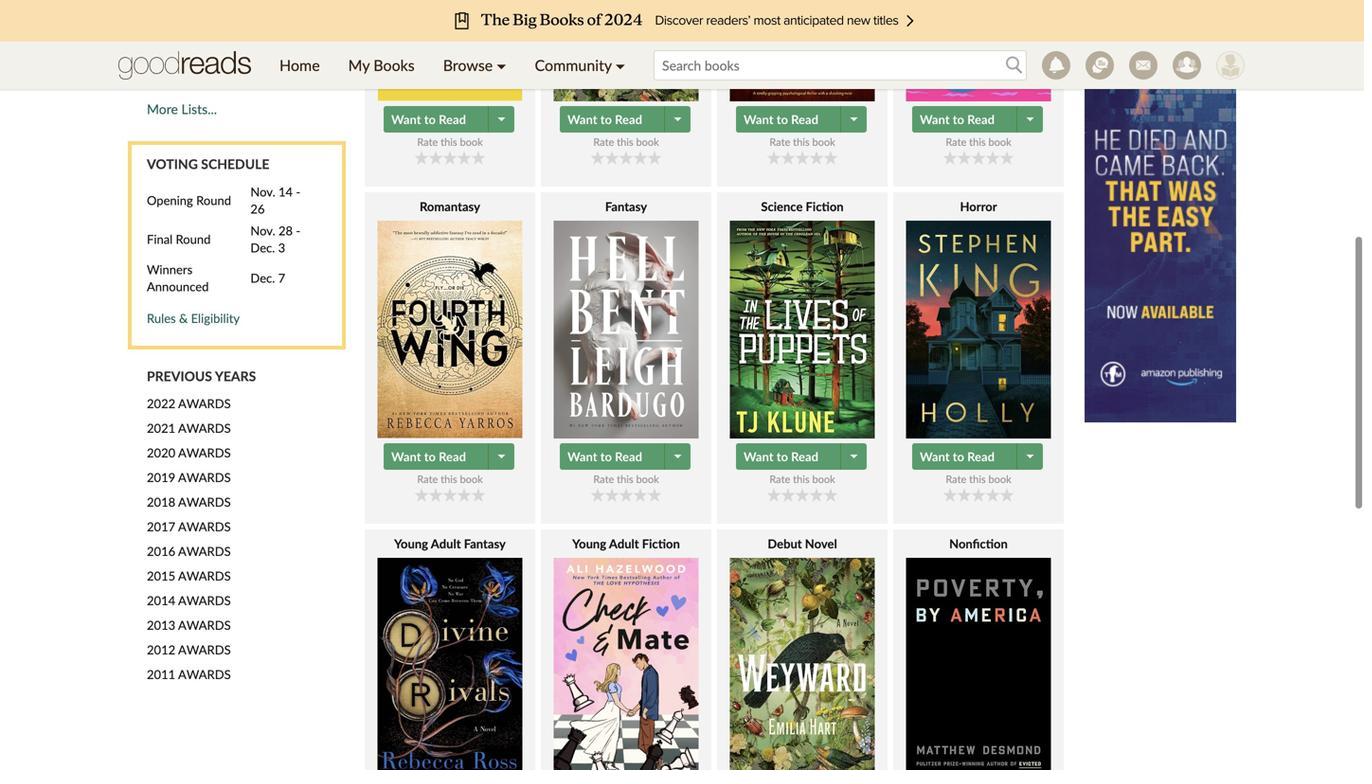 Task type: describe. For each thing, give the bounding box(es) containing it.
young for young adult fiction
[[572, 536, 607, 552]]

of"
[[186, 28, 210, 44]]

rate this book up young adult fantasy
[[417, 473, 483, 486]]

debut
[[768, 536, 802, 552]]

advertisement element
[[1085, 0, 1237, 423]]

want to read button down browse
[[384, 106, 491, 133]]

want to read down happy place image
[[920, 112, 995, 127]]

voting schedule
[[147, 156, 269, 172]]

community
[[535, 56, 612, 74]]

2011
[[147, 667, 175, 682]]

want to read button down community ▾ popup button
[[560, 106, 667, 133]]

this up science fiction
[[793, 136, 810, 148]]

"best of" lists
[[147, 28, 246, 44]]

2014 awards link
[[147, 592, 346, 609]]

young for young adult fantasy
[[394, 536, 428, 552]]

2022 awards 2021 awards 2020 awards 2019 awards 2018 awards 2017 awards 2016 awards 2015 awards 2014 awards 2013 awards 2012 awards 2011 awards
[[147, 396, 231, 682]]

2019
[[147, 470, 175, 485]]

john smith image
[[1217, 51, 1245, 80]]

want to read down the housemaid's secret (the housemaid, #2) image
[[744, 112, 819, 127]]

young adult fiction link
[[541, 535, 712, 770]]

want to read button up young adult fantasy
[[384, 444, 491, 470]]

romantasy
[[420, 199, 480, 214]]

rate up young adult fiction
[[593, 473, 614, 486]]

to for "want to read" button over young adult fantasy
[[424, 449, 436, 464]]

want to read down browse
[[391, 112, 466, 127]]

schedule
[[201, 156, 269, 172]]

more lists... link
[[147, 101, 346, 118]]

want to read button down the housemaid's secret (the housemaid, #2) image
[[736, 106, 843, 133]]

rate down community ▾ popup button
[[593, 136, 614, 148]]

8 awards from the top
[[178, 568, 231, 584]]

9 awards from the top
[[178, 593, 231, 608]]

holly image
[[906, 221, 1051, 439]]

nov. 14 - 26
[[251, 184, 301, 216]]

0 horizontal spatial fiction
[[642, 536, 680, 552]]

want to read button up debut
[[736, 444, 843, 470]]

community ▾ button
[[521, 42, 640, 89]]

nonfiction link
[[894, 535, 1064, 770]]

100
[[187, 56, 210, 72]]

11 awards from the top
[[178, 642, 231, 657]]

time's 100 must-read books of 2023
[[147, 56, 332, 89]]

rules & eligibility
[[147, 311, 240, 326]]

dec. 7
[[251, 270, 285, 285]]

2012 awards link
[[147, 641, 346, 658]]

november 14th. to november 26th element
[[251, 183, 327, 222]]

want to read button up nonfiction
[[912, 444, 1020, 470]]

want to read up debut
[[744, 449, 819, 464]]

november 28th. to december 3rd element
[[251, 222, 327, 261]]

rules & eligibility link
[[147, 311, 240, 326]]

must-
[[214, 56, 249, 72]]

12 awards from the top
[[178, 667, 231, 682]]

novel
[[805, 536, 837, 552]]

rate up young adult fantasy
[[417, 473, 438, 486]]

2021
[[147, 421, 175, 436]]

nov. for dec.
[[251, 223, 275, 238]]

6 awards from the top
[[178, 519, 231, 534]]

this up nonfiction
[[969, 473, 986, 486]]

fantasy link
[[541, 198, 712, 439]]

lists...
[[181, 101, 217, 117]]

rate this book up debut novel
[[770, 473, 835, 486]]

read down community ▾ popup button
[[615, 112, 642, 127]]

2020 awards link
[[147, 444, 346, 461]]

Search books text field
[[654, 50, 1027, 81]]

my group discussions image
[[1086, 51, 1114, 80]]

horror link
[[894, 198, 1064, 439]]

read down happy place image
[[968, 112, 995, 127]]

28
[[279, 223, 293, 238]]

announced
[[147, 279, 209, 294]]

5 awards from the top
[[178, 495, 231, 510]]

browse
[[443, 56, 493, 74]]

2013 awards link
[[147, 617, 346, 634]]

happy place image
[[906, 0, 1051, 101]]

rate this book up horror
[[946, 136, 1012, 148]]

rate up the science
[[770, 136, 791, 148]]

2021 awards link
[[147, 420, 346, 437]]

2016 awards link
[[147, 543, 346, 560]]

"best
[[147, 28, 183, 44]]

2 dec. from the top
[[251, 270, 275, 285]]

2017 awards link
[[147, 518, 346, 535]]

2017
[[147, 519, 175, 534]]

this up horror
[[969, 136, 986, 148]]

my
[[348, 56, 370, 74]]

2020
[[147, 445, 175, 460]]

community ▾
[[535, 56, 625, 74]]

2018
[[147, 495, 175, 510]]

divine rivals (letters of enchantment, #1) image
[[378, 558, 523, 770]]

more
[[147, 101, 178, 117]]

opening round
[[147, 193, 231, 208]]

2019 awards link
[[147, 469, 346, 486]]

browse ▾ button
[[429, 42, 521, 89]]

debut novel link
[[717, 535, 888, 770]]

7
[[278, 270, 285, 285]]

rules
[[147, 311, 176, 326]]

eligibility
[[191, 311, 240, 326]]

browse ▾
[[443, 56, 506, 74]]

rate up romantasy
[[417, 136, 438, 148]]

1 horizontal spatial books
[[374, 56, 415, 74]]

this up debut novel
[[793, 473, 810, 486]]

nonfiction
[[950, 536, 1008, 552]]

this up young adult fantasy
[[441, 473, 457, 486]]

debut novel
[[768, 536, 837, 552]]

previous years
[[147, 368, 256, 384]]

years
[[215, 368, 256, 384]]

science
[[761, 199, 803, 214]]

in the lives of puppets image
[[730, 221, 875, 439]]

round for opening round
[[196, 193, 231, 208]]

young adult fantasy
[[394, 536, 506, 552]]

to for "want to read" button above nonfiction
[[953, 449, 965, 464]]

1 awards from the top
[[178, 396, 231, 411]]

romantasy link
[[365, 198, 535, 439]]



Task type: vqa. For each thing, say whether or not it's contained in the screenshot.
Dec. inside Nov. 28 - Dec.  3
yes



Task type: locate. For each thing, give the bounding box(es) containing it.
rate
[[417, 136, 438, 148], [593, 136, 614, 148], [770, 136, 791, 148], [946, 136, 967, 148], [417, 473, 438, 486], [593, 473, 614, 486], [770, 473, 791, 486], [946, 473, 967, 486]]

1 vertical spatial -
[[296, 223, 301, 238]]

read
[[249, 56, 278, 72], [439, 112, 466, 127], [615, 112, 642, 127], [791, 112, 819, 127], [968, 112, 995, 127], [439, 449, 466, 464], [615, 449, 642, 464], [791, 449, 819, 464], [968, 449, 995, 464]]

to for "want to read" button above debut
[[777, 449, 788, 464]]

weyward image
[[554, 0, 699, 101], [730, 558, 875, 770]]

10 awards from the top
[[178, 618, 231, 633]]

awards right 2012
[[178, 642, 231, 657]]

7 awards from the top
[[178, 544, 231, 559]]

1 dec. from the top
[[251, 240, 275, 255]]

0 vertical spatial weyward image
[[554, 0, 699, 101]]

- for nov. 14 - 26
[[296, 184, 301, 199]]

books
[[281, 56, 317, 72], [374, 56, 415, 74]]

want to read up young adult fantasy
[[391, 449, 466, 464]]

2015 awards link
[[147, 567, 346, 585]]

home link
[[265, 42, 334, 89]]

awards right 2017
[[178, 519, 231, 534]]

to up debut
[[777, 449, 788, 464]]

14
[[279, 184, 293, 199]]

this down community ▾ popup button
[[617, 136, 634, 148]]

2022
[[147, 396, 175, 411]]

awards right 2019
[[178, 470, 231, 485]]

awards right the 2013
[[178, 618, 231, 633]]

notifications image
[[1042, 51, 1071, 80]]

menu
[[265, 42, 640, 89]]

want to read down community ▾ popup button
[[568, 112, 642, 127]]

1 horizontal spatial young
[[572, 536, 607, 552]]

0 horizontal spatial books
[[281, 56, 317, 72]]

- inside nov. 28 - dec.  3
[[296, 223, 301, 238]]

time's
[[147, 56, 184, 72]]

0 vertical spatial dec.
[[251, 240, 275, 255]]

book
[[460, 136, 483, 148], [636, 136, 659, 148], [812, 136, 835, 148], [989, 136, 1012, 148], [460, 473, 483, 486], [636, 473, 659, 486], [812, 473, 835, 486], [989, 473, 1012, 486]]

to down happy place image
[[953, 112, 965, 127]]

this
[[441, 136, 457, 148], [617, 136, 634, 148], [793, 136, 810, 148], [969, 136, 986, 148], [441, 473, 457, 486], [617, 473, 634, 486], [793, 473, 810, 486], [969, 473, 986, 486]]

1 - from the top
[[296, 184, 301, 199]]

nov. inside nov. 14 - 26
[[251, 184, 275, 199]]

0 vertical spatial -
[[296, 184, 301, 199]]

more lists...
[[147, 101, 217, 117]]

science fiction
[[761, 199, 844, 214]]

26
[[251, 201, 265, 216]]

lists
[[213, 28, 246, 44]]

1 vertical spatial fantasy
[[464, 536, 506, 552]]

dec. left 3
[[251, 240, 275, 255]]

2016
[[147, 544, 175, 559]]

to up young adult fiction
[[600, 449, 612, 464]]

dec. inside nov. 28 - dec.  3
[[251, 240, 275, 255]]

science fiction link
[[717, 198, 888, 439]]

read up nonfiction
[[968, 449, 995, 464]]

▾
[[497, 56, 506, 74], [616, 56, 625, 74]]

want to read button up young adult fiction
[[560, 444, 667, 470]]

final round
[[147, 231, 211, 247]]

hell bent (alex stern, #2) image
[[554, 221, 699, 439]]

round for final round
[[176, 231, 211, 247]]

want
[[391, 112, 421, 127], [568, 112, 597, 127], [744, 112, 774, 127], [920, 112, 950, 127], [391, 449, 421, 464], [568, 449, 597, 464], [744, 449, 774, 464], [920, 449, 950, 464]]

▾ for community ▾
[[616, 56, 625, 74]]

of
[[320, 56, 332, 72]]

check & mate image
[[554, 558, 699, 770]]

to for "want to read" button above young adult fiction
[[600, 449, 612, 464]]

awards down previous years
[[178, 396, 231, 411]]

nov. 28 - dec.  3
[[251, 223, 301, 255]]

1 vertical spatial weyward image
[[730, 558, 875, 770]]

1 adult from the left
[[431, 536, 461, 552]]

0 horizontal spatial adult
[[431, 536, 461, 552]]

adult
[[431, 536, 461, 552], [609, 536, 639, 552]]

rate up horror
[[946, 136, 967, 148]]

1 nov. from the top
[[251, 184, 275, 199]]

opening
[[147, 193, 193, 208]]

fiction
[[806, 199, 844, 214], [642, 536, 680, 552]]

time's 100 must-read books of 2023 link
[[147, 56, 332, 89]]

rate this book up young adult fiction
[[593, 473, 659, 486]]

nov. inside nov. 28 - dec.  3
[[251, 223, 275, 238]]

nov. down 26
[[251, 223, 275, 238]]

0 horizontal spatial fantasy
[[464, 536, 506, 552]]

my books link
[[334, 42, 429, 89]]

read up young adult fantasy
[[439, 449, 466, 464]]

fantasy
[[605, 199, 647, 214], [464, 536, 506, 552]]

2 awards from the top
[[178, 421, 231, 436]]

read left "home"
[[249, 56, 278, 72]]

previous
[[147, 368, 212, 384]]

2013
[[147, 618, 175, 633]]

rate this book up romantasy
[[417, 136, 483, 148]]

want to read button
[[384, 106, 491, 133], [560, 106, 667, 133], [736, 106, 843, 133], [912, 106, 1020, 133], [384, 444, 491, 470], [560, 444, 667, 470], [736, 444, 843, 470], [912, 444, 1020, 470]]

0 vertical spatial nov.
[[251, 184, 275, 199]]

poverty, by america image
[[906, 558, 1051, 770]]

0 horizontal spatial weyward image
[[554, 0, 699, 101]]

round
[[196, 193, 231, 208], [176, 231, 211, 247]]

final
[[147, 231, 173, 247]]

young
[[394, 536, 428, 552], [572, 536, 607, 552]]

1 vertical spatial round
[[176, 231, 211, 247]]

2023
[[147, 73, 178, 89]]

menu containing home
[[265, 42, 640, 89]]

friend requests image
[[1173, 51, 1202, 80]]

2 ▾ from the left
[[616, 56, 625, 74]]

0 vertical spatial round
[[196, 193, 231, 208]]

voting
[[147, 156, 198, 172]]

awards right "2014"
[[178, 593, 231, 608]]

▾ right browse
[[497, 56, 506, 74]]

- inside nov. 14 - 26
[[296, 184, 301, 199]]

1 vertical spatial dec.
[[251, 270, 275, 285]]

nov.
[[251, 184, 275, 199], [251, 223, 275, 238]]

1 horizontal spatial adult
[[609, 536, 639, 552]]

want to read up nonfiction
[[920, 449, 995, 464]]

2 - from the top
[[296, 223, 301, 238]]

awards right 2021
[[178, 421, 231, 436]]

2 young from the left
[[572, 536, 607, 552]]

1 horizontal spatial fiction
[[806, 199, 844, 214]]

to down browse ▾ popup button
[[424, 112, 436, 127]]

1 young from the left
[[394, 536, 428, 552]]

0 horizontal spatial young
[[394, 536, 428, 552]]

▾ right community
[[616, 56, 625, 74]]

- for nov. 28 - dec.  3
[[296, 223, 301, 238]]

2 adult from the left
[[609, 536, 639, 552]]

round down voting schedule
[[196, 193, 231, 208]]

awards right the 2015
[[178, 568, 231, 584]]

2022 awards link
[[147, 395, 346, 412]]

want to read
[[391, 112, 466, 127], [568, 112, 642, 127], [744, 112, 819, 127], [920, 112, 995, 127], [391, 449, 466, 464], [568, 449, 642, 464], [744, 449, 819, 464], [920, 449, 995, 464]]

to for "want to read" button underneath community ▾ popup button
[[600, 112, 612, 127]]

1 ▾ from the left
[[497, 56, 506, 74]]

want to read up young adult fiction
[[568, 449, 642, 464]]

2011 awards link
[[147, 666, 346, 683]]

want to read button down happy place image
[[912, 106, 1020, 133]]

nov. up 26
[[251, 184, 275, 199]]

read up young adult fiction
[[615, 449, 642, 464]]

read down search for books to add to your shelves search box
[[791, 112, 819, 127]]

1 horizontal spatial weyward image
[[730, 558, 875, 770]]

-
[[296, 184, 301, 199], [296, 223, 301, 238]]

rate up nonfiction
[[946, 473, 967, 486]]

awards right 2011
[[178, 667, 231, 682]]

rate this book
[[417, 136, 483, 148], [593, 136, 659, 148], [770, 136, 835, 148], [946, 136, 1012, 148], [417, 473, 483, 486], [593, 473, 659, 486], [770, 473, 835, 486], [946, 473, 1012, 486]]

rate this book down community ▾ popup button
[[593, 136, 659, 148]]

2014
[[147, 593, 175, 608]]

books right my
[[374, 56, 415, 74]]

awards right 2018
[[178, 495, 231, 510]]

read down browse
[[439, 112, 466, 127]]

to down the housemaid's secret (the housemaid, #2) image
[[777, 112, 788, 127]]

young adult fiction
[[572, 536, 680, 552]]

2012
[[147, 642, 175, 657]]

- right 28 at the top left of the page
[[296, 223, 301, 238]]

rate up debut
[[770, 473, 791, 486]]

- right 14
[[296, 184, 301, 199]]

1 horizontal spatial fantasy
[[605, 199, 647, 214]]

&
[[179, 311, 188, 326]]

0 vertical spatial fantasy
[[605, 199, 647, 214]]

to for "want to read" button below browse
[[424, 112, 436, 127]]

4 awards from the top
[[178, 470, 231, 485]]

3 awards from the top
[[178, 445, 231, 460]]

my books
[[348, 56, 415, 74]]

rate this book up science fiction
[[770, 136, 835, 148]]

dec.
[[251, 240, 275, 255], [251, 270, 275, 285]]

to
[[424, 112, 436, 127], [600, 112, 612, 127], [777, 112, 788, 127], [953, 112, 965, 127], [424, 449, 436, 464], [600, 449, 612, 464], [777, 449, 788, 464], [953, 449, 965, 464]]

to up young adult fantasy
[[424, 449, 436, 464]]

home
[[280, 56, 320, 74]]

nov. for 26
[[251, 184, 275, 199]]

2018 awards link
[[147, 494, 346, 511]]

inbox image
[[1129, 51, 1158, 80]]

2 nov. from the top
[[251, 223, 275, 238]]

books left of
[[281, 56, 317, 72]]

Search for books to add to your shelves search field
[[654, 50, 1027, 81]]

3
[[278, 240, 285, 255]]

winners announced
[[147, 262, 209, 294]]

fourth wing (the empyrean, #1) image
[[378, 221, 523, 438]]

the housemaid's secret (the housemaid, #2) image
[[730, 0, 875, 101]]

to up nonfiction
[[953, 449, 965, 464]]

adult for fantasy
[[431, 536, 461, 552]]

awards right 2020
[[178, 445, 231, 460]]

read up debut novel
[[791, 449, 819, 464]]

to for "want to read" button under the housemaid's secret (the housemaid, #2) image
[[777, 112, 788, 127]]

read inside time's 100 must-read books of 2023
[[249, 56, 278, 72]]

this up young adult fiction
[[617, 473, 634, 486]]

this up romantasy
[[441, 136, 457, 148]]

books inside time's 100 must-read books of 2023
[[281, 56, 317, 72]]

awards right the 2016
[[178, 544, 231, 559]]

young adult fantasy link
[[365, 535, 535, 770]]

weyward image inside debut novel link
[[730, 558, 875, 770]]

awards
[[178, 396, 231, 411], [178, 421, 231, 436], [178, 445, 231, 460], [178, 470, 231, 485], [178, 495, 231, 510], [178, 519, 231, 534], [178, 544, 231, 559], [178, 568, 231, 584], [178, 593, 231, 608], [178, 618, 231, 633], [178, 642, 231, 657], [178, 667, 231, 682]]

0 vertical spatial fiction
[[806, 199, 844, 214]]

adult for fiction
[[609, 536, 639, 552]]

1 vertical spatial fiction
[[642, 536, 680, 552]]

yellowface image
[[378, 0, 523, 101]]

1 vertical spatial nov.
[[251, 223, 275, 238]]

dec. left the 7
[[251, 270, 275, 285]]

0 horizontal spatial ▾
[[497, 56, 506, 74]]

to down community ▾ popup button
[[600, 112, 612, 127]]

winners
[[147, 262, 193, 277]]

1 horizontal spatial ▾
[[616, 56, 625, 74]]

rate this book up nonfiction
[[946, 473, 1012, 486]]

2015
[[147, 568, 175, 584]]

▾ for browse ▾
[[497, 56, 506, 74]]

round right final
[[176, 231, 211, 247]]

to for "want to read" button under happy place image
[[953, 112, 965, 127]]

horror
[[960, 199, 997, 214]]



